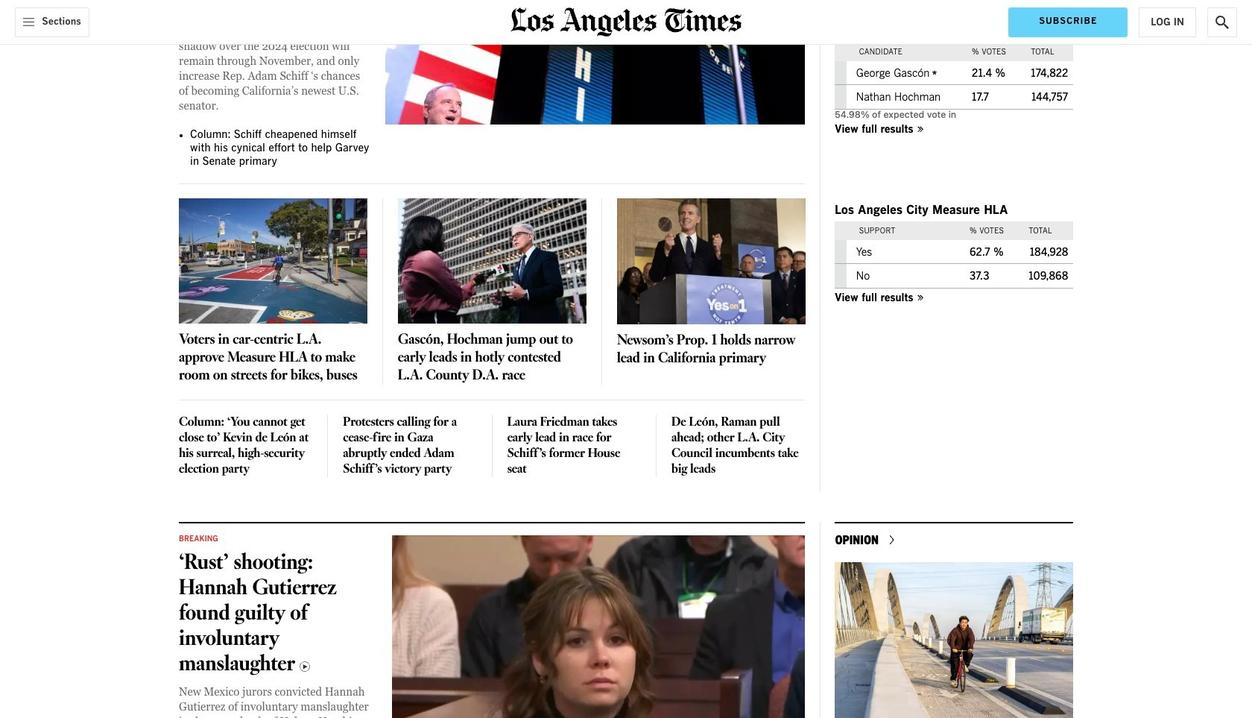 Task type: describe. For each thing, give the bounding box(es) containing it.
los angeles, ca - january 15, 2024: a cyclist descends down the sixth street viaduct, aka the sixth street bridge, which connects the arts district and the boyle heights neighborhoods in downtown los angeles on monday, jan. 15, 2024. (silvia razgova / for the times) image
[[836, 563, 1074, 718]]

los angeles, ca - march 05: los angeles county district attorney george gascon meets with media in grand park on tuesday, march 5, 2024 in los angeles, ca. (myung chun / los angeles times) image
[[398, 198, 587, 324]]

los angeles, ca - march 05: adam schiff speaks to the crowd during his election night party, replacing the seat left vacated by sen. dianne feinstein, in the avalon on tuesday, march 5, 2024 in los angeles, ca. (wally skalij / los angeles times) image
[[386, 0, 806, 125]]



Task type: vqa. For each thing, say whether or not it's contained in the screenshot.
driving
no



Task type: locate. For each thing, give the bounding box(es) containing it.
home page image
[[511, 7, 742, 37]]

cyclist in new bike lane. move culver city is a new initiative that reconfigures pedestrian, traffic, bus, and bicycle lanes in downtown culver city to reduce congestion and emissions. los angeles, california, usa. (photo by: citizen of the planet/ucg/universal images group via getty images) image
[[179, 198, 368, 324]]

'rust' shooting: hannah gutierrez found guilty of involuntary manslaughter image
[[392, 536, 806, 718]]

los angeles, ca - january 03: gov. gavin newsom expressed shock that the largest mental health institution is the county jail. newsom kicked off his campaign for proposition 1 at los angeles general medical center in los angeles, ca on wednesday, jan. 3, 2024. the proposition is the only statewide initiative on the march 5 primary ballot and asks voters to approve bonds to fund more treatment for mental illness and drug addiction. the initiative is a component of his efforts to tackle homelessness in the state. (myung j. chun / los angeles times) image
[[617, 198, 807, 324]]



